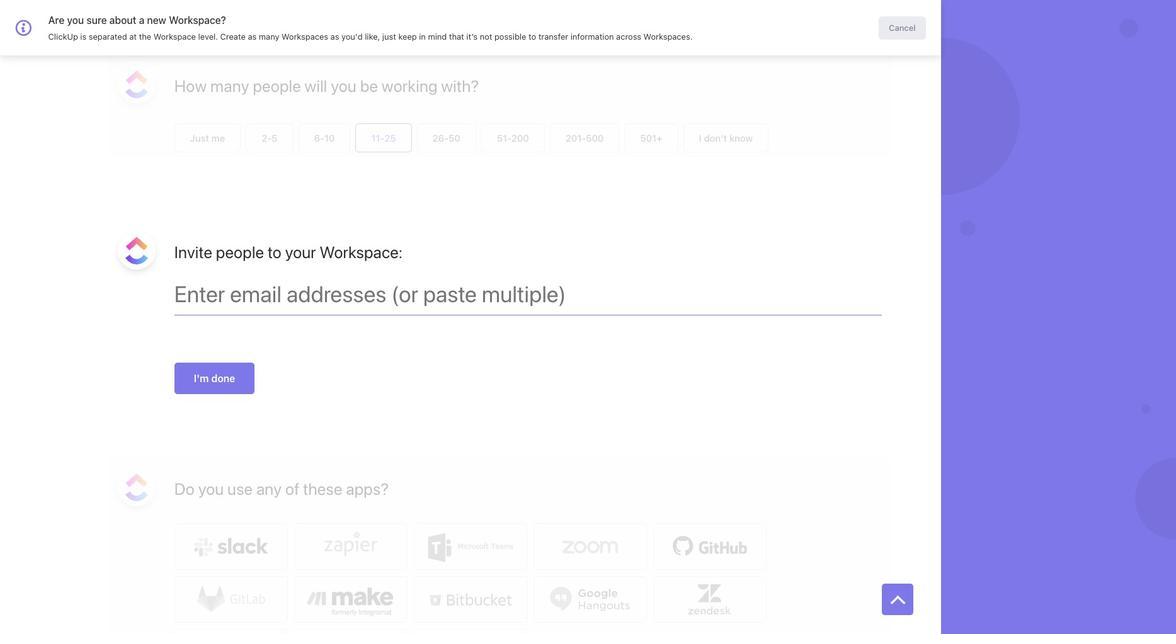Task type: locate. For each thing, give the bounding box(es) containing it.
0 vertical spatial clickup logo image
[[125, 71, 148, 98]]

workspace
[[154, 32, 196, 42]]

with?
[[441, 76, 479, 95]]

many
[[259, 32, 279, 42], [210, 76, 249, 95]]

0 vertical spatial people
[[253, 76, 301, 95]]

sure
[[87, 14, 107, 26]]

people
[[253, 76, 301, 95], [216, 243, 264, 261]]

clickup logo image left invite at the top left
[[125, 237, 148, 265]]

to left your
[[268, 243, 282, 261]]

2 as from the left
[[331, 32, 339, 42]]

5
[[272, 132, 278, 143]]

501+
[[640, 132, 663, 143]]

many left workspaces
[[259, 32, 279, 42]]

new
[[147, 14, 166, 26]]

0 horizontal spatial many
[[210, 76, 249, 95]]

are
[[48, 14, 64, 26]]

don't
[[704, 132, 727, 143]]

do
[[174, 480, 195, 498]]

people left will
[[253, 76, 301, 95]]

many right how
[[210, 76, 249, 95]]

at
[[129, 32, 137, 42]]

1 horizontal spatial as
[[331, 32, 339, 42]]

201-500
[[566, 132, 604, 143]]

1 horizontal spatial many
[[259, 32, 279, 42]]

500
[[586, 132, 604, 143]]

mind
[[428, 32, 447, 42]]

of
[[285, 480, 300, 498]]

use
[[227, 480, 253, 498]]

1 vertical spatial you
[[331, 76, 357, 95]]

1 horizontal spatial to
[[529, 32, 536, 42]]

6-
[[314, 132, 324, 143]]

2 vertical spatial you
[[198, 480, 224, 498]]

to
[[529, 32, 536, 42], [268, 243, 282, 261]]

as left you'd
[[331, 32, 339, 42]]

it's
[[467, 32, 478, 42]]

0 vertical spatial many
[[259, 32, 279, 42]]

cancel
[[897, 11, 927, 23], [889, 22, 916, 32]]

Enter email addresses (or paste multiple) text field
[[174, 265, 882, 315]]

do you use any of these apps?
[[174, 480, 389, 498]]

across
[[616, 32, 641, 42]]

you right "do"
[[198, 480, 224, 498]]

you'd
[[342, 32, 363, 42]]

1 clickup logo image from the top
[[125, 71, 148, 98]]

you up is
[[67, 14, 84, 26]]

any
[[256, 480, 282, 498]]

clickup logo image for do you use any of these apps?
[[125, 474, 148, 502]]

0 horizontal spatial you
[[67, 14, 84, 26]]

2 vertical spatial clickup logo image
[[125, 474, 148, 502]]

to left transfer
[[529, 32, 536, 42]]

you inside are you sure about a new workspace? clickup is separated at the workspace level. create as many workspaces as you'd like, just keep in mind that it's not possible to transfer information across workspaces.
[[67, 14, 84, 26]]

3 clickup logo image from the top
[[125, 474, 148, 502]]

26-50
[[433, 132, 460, 143]]

in
[[419, 32, 426, 42]]

me
[[212, 132, 225, 143]]

1 vertical spatial people
[[216, 243, 264, 261]]

as right create
[[248, 32, 257, 42]]

as
[[248, 32, 257, 42], [331, 32, 339, 42]]

the
[[139, 32, 151, 42]]

i'm done button
[[174, 363, 255, 394]]

you
[[67, 14, 84, 26], [331, 76, 357, 95], [198, 480, 224, 498]]

51-200
[[497, 132, 529, 143]]

1 horizontal spatial you
[[198, 480, 224, 498]]

people right invite at the top left
[[216, 243, 264, 261]]

these
[[303, 480, 342, 498]]

clickup logo image left "do"
[[125, 474, 148, 502]]

1 vertical spatial to
[[268, 243, 282, 261]]

1 vertical spatial many
[[210, 76, 249, 95]]

you left be
[[331, 76, 357, 95]]

is
[[80, 32, 86, 42]]

working
[[382, 76, 438, 95]]

to inside are you sure about a new workspace? clickup is separated at the workspace level. create as many workspaces as you'd like, just keep in mind that it's not possible to transfer information across workspaces.
[[529, 32, 536, 42]]

2-5
[[262, 132, 278, 143]]

0 vertical spatial to
[[529, 32, 536, 42]]

keep
[[399, 32, 417, 42]]

clickup logo image down at on the top left of page
[[125, 71, 148, 98]]

51-
[[497, 132, 512, 143]]

1 vertical spatial clickup logo image
[[125, 237, 148, 265]]

information
[[571, 32, 614, 42]]

11-
[[371, 132, 385, 143]]

like,
[[365, 32, 380, 42]]

clickup
[[48, 32, 78, 42]]

10
[[324, 132, 335, 143]]

0 vertical spatial you
[[67, 14, 84, 26]]

your
[[285, 243, 316, 261]]

2 clickup logo image from the top
[[125, 237, 148, 265]]

0 horizontal spatial as
[[248, 32, 257, 42]]

you for are you sure about a new workspace? clickup is separated at the workspace level. create as many workspaces as you'd like, just keep in mind that it's not possible to transfer information across workspaces.
[[67, 14, 84, 26]]

done
[[211, 373, 235, 384]]

separated
[[89, 32, 127, 42]]

clickup logo image
[[125, 71, 148, 98], [125, 237, 148, 265], [125, 474, 148, 502]]

workspaces.
[[644, 32, 693, 42]]

just me
[[190, 132, 225, 143]]

will
[[305, 76, 327, 95]]



Task type: vqa. For each thing, say whether or not it's contained in the screenshot.
information
yes



Task type: describe. For each thing, give the bounding box(es) containing it.
workspaces
[[282, 32, 328, 42]]

a
[[139, 14, 144, 26]]

1 as from the left
[[248, 32, 257, 42]]

6-10
[[314, 132, 335, 143]]

you for do you use any of these apps?
[[198, 480, 224, 498]]

2 horizontal spatial you
[[331, 76, 357, 95]]

level.
[[198, 32, 218, 42]]

2-
[[262, 132, 272, 143]]

i'm
[[194, 373, 209, 384]]

invite people to your workspace:
[[174, 243, 403, 261]]

26-
[[433, 132, 449, 143]]

possible
[[495, 32, 526, 42]]

apps?
[[346, 480, 389, 498]]

how
[[174, 76, 207, 95]]

that
[[449, 32, 464, 42]]

0 horizontal spatial to
[[268, 243, 282, 261]]

just
[[382, 32, 396, 42]]

invite
[[174, 243, 212, 261]]

200
[[512, 132, 529, 143]]

11-25
[[371, 132, 396, 143]]

know
[[730, 132, 753, 143]]

i
[[699, 132, 702, 143]]

create
[[220, 32, 246, 42]]

just
[[190, 132, 209, 143]]

50
[[449, 132, 460, 143]]

i'm done
[[194, 373, 235, 384]]

transfer
[[539, 32, 568, 42]]

workspace:
[[320, 243, 403, 261]]

workspace?
[[169, 14, 226, 26]]

i don't know
[[699, 132, 753, 143]]

be
[[360, 76, 378, 95]]

clickup logo image for how many people will you be working with?
[[125, 71, 148, 98]]

about
[[109, 14, 136, 26]]

201-
[[566, 132, 586, 143]]

clickup logo image for invite people to your workspace:
[[125, 237, 148, 265]]

are you sure about a new workspace? clickup is separated at the workspace level. create as many workspaces as you'd like, just keep in mind that it's not possible to transfer information across workspaces.
[[48, 14, 693, 42]]

how many people will you be working with?
[[174, 76, 479, 95]]

25
[[385, 132, 396, 143]]

not
[[480, 32, 492, 42]]

many inside are you sure about a new workspace? clickup is separated at the workspace level. create as many workspaces as you'd like, just keep in mind that it's not possible to transfer information across workspaces.
[[259, 32, 279, 42]]



